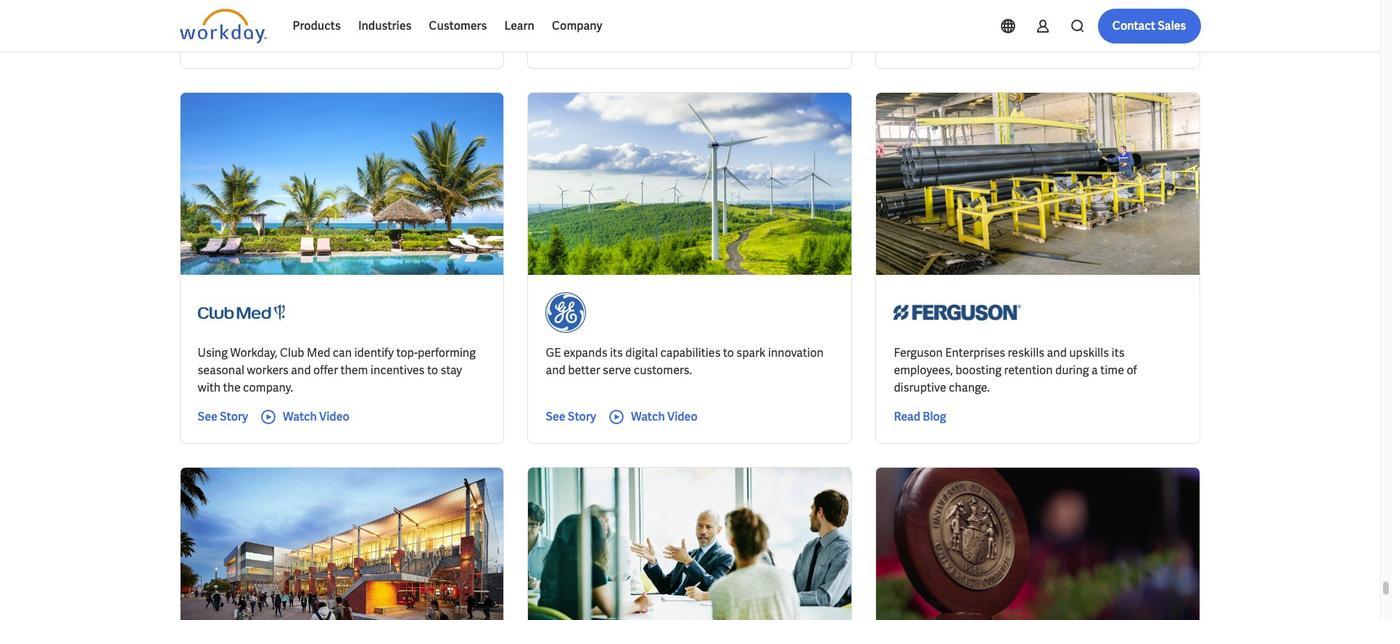Task type: locate. For each thing, give the bounding box(es) containing it.
workers
[[247, 363, 289, 378]]

read blog link down disruptive
[[894, 409, 946, 426]]

with
[[198, 380, 221, 395]]

1 horizontal spatial see
[[546, 409, 566, 425]]

company button
[[543, 9, 611, 44]]

watch video
[[569, 34, 636, 49], [979, 34, 1046, 49], [283, 409, 350, 425], [631, 409, 698, 425]]

read blog down topic
[[198, 34, 250, 49]]

1 horizontal spatial story
[[568, 409, 596, 425]]

more button
[[486, 8, 551, 37]]

see story for ge expands its digital capabilities to spark innovation and better serve customers.
[[546, 409, 596, 425]]

see story
[[198, 409, 248, 425], [546, 409, 596, 425]]

0 horizontal spatial blog
[[227, 34, 250, 49]]

read blog
[[198, 34, 250, 49], [894, 409, 946, 425]]

see
[[198, 409, 217, 425], [546, 409, 566, 425]]

0 horizontal spatial story
[[220, 409, 248, 425]]

read
[[198, 34, 224, 49], [894, 409, 921, 425]]

1 horizontal spatial blog
[[923, 409, 946, 425]]

1 see story from the left
[[198, 409, 248, 425]]

read blog down disruptive
[[894, 409, 946, 425]]

see down with in the left bottom of the page
[[198, 409, 217, 425]]

1 horizontal spatial its
[[1112, 345, 1125, 361]]

1 horizontal spatial see story link
[[546, 409, 596, 426]]

topic
[[191, 16, 216, 29]]

0 horizontal spatial read
[[198, 34, 224, 49]]

contact sales link
[[1098, 9, 1201, 44]]

1 story from the left
[[220, 409, 248, 425]]

see story link
[[198, 409, 248, 426], [546, 409, 596, 426]]

all
[[594, 16, 606, 29]]

and down ge
[[546, 363, 566, 378]]

customers button
[[420, 9, 496, 44]]

read blog for the right read blog link
[[894, 409, 946, 425]]

0 horizontal spatial read blog link
[[198, 33, 250, 51]]

see story down the
[[198, 409, 248, 425]]

incentives
[[371, 363, 425, 378]]

can
[[333, 345, 352, 361]]

read blog link down topic
[[198, 33, 250, 51]]

2 story from the left
[[568, 409, 596, 425]]

seasonal
[[198, 363, 244, 378]]

2 horizontal spatial and
[[1047, 345, 1067, 361]]

products button
[[284, 9, 350, 44]]

2 its from the left
[[1112, 345, 1125, 361]]

see down ge
[[546, 409, 566, 425]]

0 vertical spatial read
[[198, 34, 224, 49]]

story down the
[[220, 409, 248, 425]]

expands
[[564, 345, 608, 361]]

sales
[[1158, 18, 1186, 33]]

1 vertical spatial blog
[[923, 409, 946, 425]]

1 horizontal spatial read blog
[[894, 409, 946, 425]]

and
[[1047, 345, 1067, 361], [291, 363, 311, 378], [546, 363, 566, 378]]

and up during
[[1047, 345, 1067, 361]]

1 see story link from the left
[[198, 409, 248, 426]]

performing
[[418, 345, 476, 361]]

see story link down the
[[198, 409, 248, 426]]

1 horizontal spatial read
[[894, 409, 921, 425]]

video
[[605, 34, 636, 49], [1016, 34, 1046, 49], [319, 409, 350, 425], [667, 409, 698, 425]]

employees,
[[894, 363, 953, 378]]

reskills
[[1008, 345, 1045, 361]]

Search Customer Stories text field
[[995, 9, 1173, 35]]

club med sas image
[[198, 292, 285, 333]]

customers
[[429, 18, 487, 33]]

change.
[[949, 380, 990, 395]]

0 horizontal spatial see
[[198, 409, 217, 425]]

1 horizontal spatial to
[[723, 345, 734, 361]]

0 vertical spatial blog
[[227, 34, 250, 49]]

1 vertical spatial read
[[894, 409, 921, 425]]

learn
[[504, 18, 535, 33]]

offer
[[313, 363, 338, 378]]

blog
[[227, 34, 250, 49], [923, 409, 946, 425]]

serve
[[603, 363, 631, 378]]

2 see from the left
[[546, 409, 566, 425]]

blog left industry button in the top of the page
[[227, 34, 250, 49]]

see story link for ge expands its digital capabilities to spark innovation and better serve customers.
[[546, 409, 596, 426]]

ge expands its digital capabilities to spark innovation and better serve customers.
[[546, 345, 824, 378]]

1 vertical spatial read blog link
[[894, 409, 946, 426]]

more
[[498, 16, 522, 29]]

see story link down better
[[546, 409, 596, 426]]

1 horizontal spatial see story
[[546, 409, 596, 425]]

industries button
[[350, 9, 420, 44]]

see for using workday, club med can identify top-performing seasonal workers and offer them incentives to stay with the company.
[[198, 409, 217, 425]]

enterprises
[[946, 345, 1006, 361]]

clear
[[567, 16, 591, 29]]

read down disruptive
[[894, 409, 921, 425]]

see story link for using workday, club med can identify top-performing seasonal workers and offer them incentives to stay with the company.
[[198, 409, 248, 426]]

see story for using workday, club med can identify top-performing seasonal workers and offer them incentives to stay with the company.
[[198, 409, 248, 425]]

1 its from the left
[[610, 345, 623, 361]]

watch
[[569, 34, 603, 49], [979, 34, 1013, 49], [283, 409, 317, 425], [631, 409, 665, 425]]

0 vertical spatial read blog
[[198, 34, 250, 49]]

the
[[223, 380, 241, 395]]

blog down disruptive
[[923, 409, 946, 425]]

to
[[723, 345, 734, 361], [427, 363, 438, 378]]

read blog link
[[198, 33, 250, 51], [894, 409, 946, 426]]

general electric international, inc. image
[[546, 292, 586, 333]]

its up "time"
[[1112, 345, 1125, 361]]

0 horizontal spatial and
[[291, 363, 311, 378]]

0 horizontal spatial its
[[610, 345, 623, 361]]

2 see story from the left
[[546, 409, 596, 425]]

upskills
[[1070, 345, 1109, 361]]

to left stay
[[427, 363, 438, 378]]

1 vertical spatial read blog
[[894, 409, 946, 425]]

0 horizontal spatial see story
[[198, 409, 248, 425]]

capabilities
[[661, 345, 721, 361]]

its up serve
[[610, 345, 623, 361]]

watch video link
[[546, 33, 636, 51], [956, 33, 1046, 51], [260, 409, 350, 426], [608, 409, 698, 426]]

1 vertical spatial to
[[427, 363, 438, 378]]

story for better
[[568, 409, 596, 425]]

0 horizontal spatial read blog
[[198, 34, 250, 49]]

and down club
[[291, 363, 311, 378]]

read down topic
[[198, 34, 224, 49]]

1 see from the left
[[198, 409, 217, 425]]

clear all button
[[563, 8, 610, 37]]

1 horizontal spatial and
[[546, 363, 566, 378]]

see story down better
[[546, 409, 596, 425]]

0 horizontal spatial to
[[427, 363, 438, 378]]

using workday, club med can identify top-performing seasonal workers and offer them incentives to stay with the company.
[[198, 345, 476, 395]]

0 horizontal spatial see story link
[[198, 409, 248, 426]]

to inside using workday, club med can identify top-performing seasonal workers and offer them incentives to stay with the company.
[[427, 363, 438, 378]]

2 see story link from the left
[[546, 409, 596, 426]]

to left spark on the right of the page
[[723, 345, 734, 361]]

time
[[1101, 363, 1124, 378]]

outcome
[[402, 16, 446, 29]]

contact
[[1113, 18, 1156, 33]]

its
[[610, 345, 623, 361], [1112, 345, 1125, 361]]

spark
[[737, 345, 766, 361]]

story down better
[[568, 409, 596, 425]]

story
[[220, 409, 248, 425], [568, 409, 596, 425]]

innovation
[[768, 345, 824, 361]]

0 vertical spatial to
[[723, 345, 734, 361]]



Task type: vqa. For each thing, say whether or not it's contained in the screenshot.
continuous
no



Task type: describe. For each thing, give the bounding box(es) containing it.
0 vertical spatial read blog link
[[198, 33, 250, 51]]

company
[[552, 18, 602, 33]]

better
[[568, 363, 600, 378]]

industries
[[358, 18, 412, 33]]

med
[[307, 345, 330, 361]]

a
[[1092, 363, 1098, 378]]

its inside ferguson enterprises reskills and upskills its employees, boosting retention during a time of disruptive change.
[[1112, 345, 1125, 361]]

blog for topmost read blog link
[[227, 34, 250, 49]]

clear all
[[567, 16, 606, 29]]

ge
[[546, 345, 561, 361]]

identify
[[354, 345, 394, 361]]

ferguson enterprises, inc. image
[[894, 292, 1022, 333]]

go to the homepage image
[[180, 9, 267, 44]]

to inside ge expands its digital capabilities to spark innovation and better serve customers.
[[723, 345, 734, 361]]

and inside ge expands its digital capabilities to spark innovation and better serve customers.
[[546, 363, 566, 378]]

see for ge expands its digital capabilities to spark innovation and better serve customers.
[[546, 409, 566, 425]]

contact sales
[[1113, 18, 1186, 33]]

topic button
[[180, 8, 245, 37]]

using
[[198, 345, 228, 361]]

company.
[[243, 380, 293, 395]]

during
[[1056, 363, 1089, 378]]

customers.
[[634, 363, 692, 378]]

workday,
[[230, 345, 277, 361]]

story for workers
[[220, 409, 248, 425]]

stay
[[441, 363, 462, 378]]

and inside using workday, club med can identify top-performing seasonal workers and offer them incentives to stay with the company.
[[291, 363, 311, 378]]

business
[[359, 16, 400, 29]]

boosting
[[956, 363, 1002, 378]]

blog for the right read blog link
[[923, 409, 946, 425]]

1 horizontal spatial read blog link
[[894, 409, 946, 426]]

ferguson enterprises reskills and upskills its employees, boosting retention during a time of disruptive change.
[[894, 345, 1137, 395]]

products
[[293, 18, 341, 33]]

read for topmost read blog link
[[198, 34, 224, 49]]

and inside ferguson enterprises reskills and upskills its employees, boosting retention during a time of disruptive change.
[[1047, 345, 1067, 361]]

top-
[[396, 345, 418, 361]]

of
[[1127, 363, 1137, 378]]

industry
[[268, 16, 307, 29]]

its inside ge expands its digital capabilities to spark innovation and better serve customers.
[[610, 345, 623, 361]]

club
[[280, 345, 304, 361]]

digital
[[626, 345, 658, 361]]

business outcome button
[[347, 8, 475, 37]]

business outcome
[[359, 16, 446, 29]]

learn button
[[496, 9, 543, 44]]

disruptive
[[894, 380, 947, 395]]

industry button
[[257, 8, 336, 37]]

retention
[[1004, 363, 1053, 378]]

read blog for topmost read blog link
[[198, 34, 250, 49]]

read for the right read blog link
[[894, 409, 921, 425]]

ferguson
[[894, 345, 943, 361]]

them
[[341, 363, 368, 378]]



